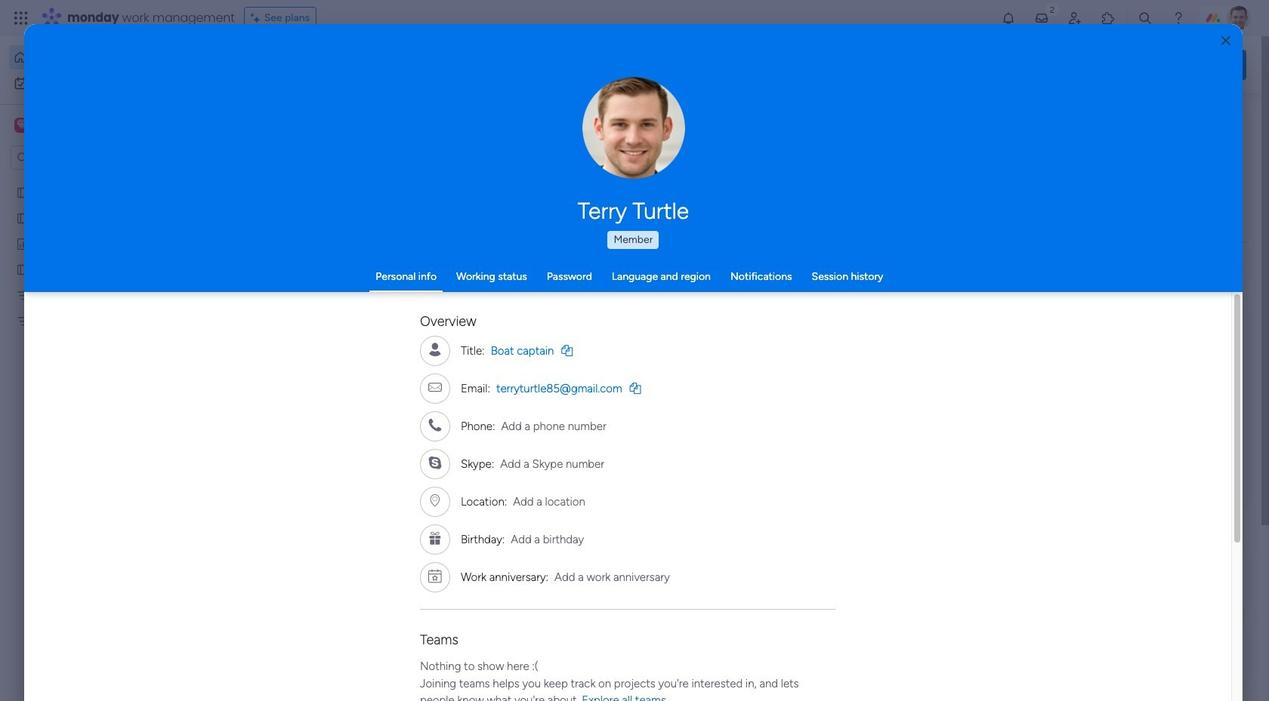 Task type: vqa. For each thing, say whether or not it's contained in the screenshot.
topmost dapulse x slim icon
no



Task type: describe. For each thing, give the bounding box(es) containing it.
notifications image
[[1001, 11, 1016, 26]]

workspace image
[[17, 117, 27, 134]]

public board image for remove from favorites icon component image
[[252, 276, 269, 292]]

1 horizontal spatial public dashboard image
[[747, 276, 763, 292]]

select product image
[[14, 11, 29, 26]]

dapulse x slim image
[[1224, 110, 1242, 128]]

update feed image
[[1034, 11, 1050, 26]]

0 vertical spatial option
[[9, 45, 184, 70]]

copied! image
[[630, 383, 641, 394]]

templates image image
[[1034, 304, 1233, 408]]

workspace selection element
[[14, 116, 126, 136]]

public board image for component image for add to favorites image
[[499, 276, 516, 292]]

help image
[[1171, 11, 1186, 26]]

1 horizontal spatial add to favorites image
[[942, 276, 957, 291]]

workspace image
[[14, 117, 29, 134]]

component image for add to favorites image
[[499, 300, 513, 313]]

0 horizontal spatial public board image
[[16, 185, 30, 199]]

quick search results list box
[[233, 141, 984, 527]]

close image
[[1222, 35, 1231, 46]]

0 horizontal spatial add to favorites image
[[448, 461, 463, 476]]

add to favorites image
[[695, 276, 710, 291]]

terry turtle image
[[1227, 6, 1251, 30]]

see plans image
[[251, 10, 264, 26]]

copied! image
[[562, 345, 573, 356]]



Task type: locate. For each thing, give the bounding box(es) containing it.
public board image
[[16, 185, 30, 199], [252, 276, 269, 292], [499, 276, 516, 292]]

2 vertical spatial option
[[0, 179, 193, 182]]

public board image
[[16, 211, 30, 225], [16, 262, 30, 277]]

2 public board image from the top
[[16, 262, 30, 277]]

component image for the rightmost add to favorites icon
[[747, 300, 760, 313]]

component image
[[252, 300, 266, 313], [499, 300, 513, 313], [747, 300, 760, 313]]

option
[[9, 45, 184, 70], [9, 71, 184, 95], [0, 179, 193, 182]]

2 horizontal spatial public board image
[[499, 276, 516, 292]]

1 vertical spatial public board image
[[16, 262, 30, 277]]

1 public board image from the top
[[16, 211, 30, 225]]

1 horizontal spatial component image
[[499, 300, 513, 313]]

list box
[[0, 176, 193, 538]]

1 component image from the left
[[252, 300, 266, 313]]

monday marketplace image
[[1101, 11, 1116, 26]]

help center element
[[1020, 623, 1247, 684]]

component image for remove from favorites icon
[[252, 300, 266, 313]]

remove from favorites image
[[448, 276, 463, 291]]

0 horizontal spatial public dashboard image
[[16, 237, 30, 251]]

getting started element
[[1020, 551, 1247, 611]]

2 component image from the left
[[499, 300, 513, 313]]

0 vertical spatial public dashboard image
[[16, 237, 30, 251]]

0 horizontal spatial component image
[[252, 300, 266, 313]]

Search in workspace field
[[32, 149, 126, 167]]

public dashboard image
[[16, 237, 30, 251], [747, 276, 763, 292]]

3 component image from the left
[[747, 300, 760, 313]]

1 vertical spatial public dashboard image
[[747, 276, 763, 292]]

2 image
[[1046, 1, 1059, 18]]

1 vertical spatial option
[[9, 71, 184, 95]]

0 vertical spatial add to favorites image
[[942, 276, 957, 291]]

add to favorites image
[[942, 276, 957, 291], [448, 461, 463, 476]]

1 vertical spatial add to favorites image
[[448, 461, 463, 476]]

invite members image
[[1068, 11, 1083, 26]]

1 horizontal spatial public board image
[[252, 276, 269, 292]]

search everything image
[[1138, 11, 1153, 26]]

2 horizontal spatial component image
[[747, 300, 760, 313]]

0 vertical spatial public board image
[[16, 211, 30, 225]]



